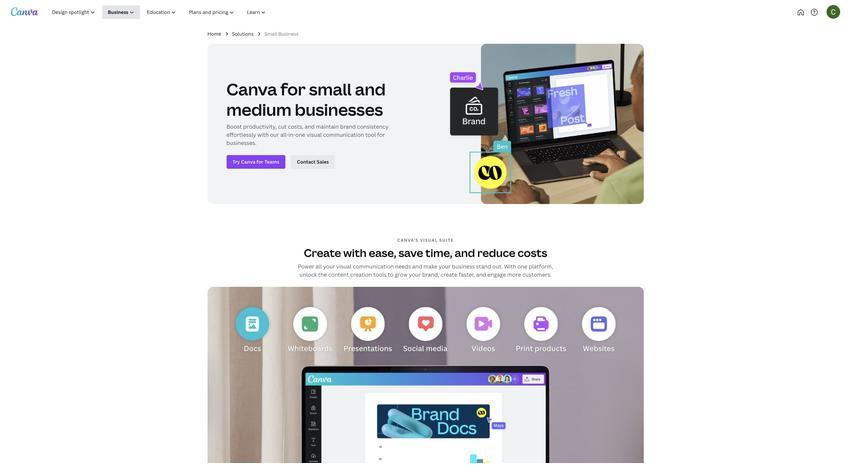 Task type: vqa. For each thing, say whether or not it's contained in the screenshot.
With
yes



Task type: describe. For each thing, give the bounding box(es) containing it.
home link
[[207, 30, 221, 38]]

maintain
[[316, 123, 339, 131]]

create
[[441, 271, 457, 279]]

costs
[[518, 246, 547, 260]]

1 horizontal spatial your
[[409, 271, 421, 279]]

businesses.
[[226, 139, 257, 147]]

stand
[[476, 263, 491, 271]]

power
[[298, 263, 314, 271]]

canva for small and medium businesses boost productivity, cut costs, and maintain brand consistency effortlessly with our all-in-one visual communication tool for businesses.
[[226, 78, 388, 147]]

solutions
[[232, 31, 254, 37]]

to
[[388, 271, 393, 279]]

more
[[507, 271, 521, 279]]

top level navigation element
[[46, 5, 295, 19]]

grow
[[395, 271, 408, 279]]

tools
[[373, 271, 387, 279]]

medium
[[226, 99, 291, 121]]

canva
[[226, 78, 277, 100]]

reduce
[[477, 246, 515, 260]]

time,
[[425, 246, 452, 260]]

small
[[309, 78, 352, 100]]

create
[[304, 246, 341, 260]]

1 vertical spatial for
[[377, 131, 385, 139]]

communication inside canva's visual suite create with ease, save time, and reduce costs power all your visual communication needs and make your business stand out. with one platform, unlock the content creation tools to grow your brand, create faster, and engage more customers.
[[353, 263, 394, 271]]

brand
[[340, 123, 356, 131]]

one inside canva for small and medium businesses boost productivity, cut costs, and maintain brand consistency effortlessly with our all-in-one visual communication tool for businesses.
[[295, 131, 305, 139]]

all-
[[280, 131, 289, 139]]

costs,
[[288, 123, 303, 131]]

cut
[[278, 123, 287, 131]]

solutions link
[[232, 30, 254, 38]]

with
[[504, 263, 516, 271]]

2 horizontal spatial your
[[439, 263, 451, 271]]

small
[[264, 31, 277, 37]]

canva's
[[397, 238, 419, 243]]

content
[[328, 271, 349, 279]]

communication inside canva for small and medium businesses boost productivity, cut costs, and maintain brand consistency effortlessly with our all-in-one visual communication tool for businesses.
[[323, 131, 364, 139]]

business
[[452, 263, 475, 271]]

home
[[207, 31, 221, 37]]



Task type: locate. For each thing, give the bounding box(es) containing it.
one down costs,
[[295, 131, 305, 139]]

1 vertical spatial visual
[[420, 238, 438, 243]]

businesses
[[295, 99, 383, 121]]

business
[[278, 31, 299, 37]]

0 vertical spatial for
[[280, 78, 306, 100]]

with down productivity,
[[257, 131, 269, 139]]

communication
[[323, 131, 364, 139], [353, 263, 394, 271]]

1 horizontal spatial with
[[343, 246, 367, 260]]

visual up content on the bottom
[[336, 263, 352, 271]]

our
[[270, 131, 279, 139]]

save
[[399, 246, 423, 260]]

0 horizontal spatial with
[[257, 131, 269, 139]]

2 horizontal spatial visual
[[420, 238, 438, 243]]

your
[[323, 263, 335, 271], [439, 263, 451, 271], [409, 271, 421, 279]]

tool
[[365, 131, 376, 139]]

2 vertical spatial visual
[[336, 263, 352, 271]]

your right the all
[[323, 263, 335, 271]]

visual
[[307, 131, 322, 139], [420, 238, 438, 243], [336, 263, 352, 271]]

visual up time, at the bottom of page
[[420, 238, 438, 243]]

suite
[[439, 238, 454, 243]]

0 vertical spatial with
[[257, 131, 269, 139]]

0 horizontal spatial one
[[295, 131, 305, 139]]

productivity,
[[243, 123, 277, 131]]

visual down maintain
[[307, 131, 322, 139]]

1 vertical spatial communication
[[353, 263, 394, 271]]

your right grow at the bottom left
[[409, 271, 421, 279]]

0 horizontal spatial your
[[323, 263, 335, 271]]

ease,
[[369, 246, 396, 260]]

engage
[[487, 271, 506, 279]]

boost
[[226, 123, 242, 131]]

1 vertical spatial one
[[518, 263, 527, 271]]

your up create
[[439, 263, 451, 271]]

the
[[318, 271, 327, 279]]

faster,
[[459, 271, 475, 279]]

all
[[316, 263, 322, 271]]

1 horizontal spatial for
[[377, 131, 385, 139]]

communication up tools
[[353, 263, 394, 271]]

0 horizontal spatial for
[[280, 78, 306, 100]]

unlock
[[300, 271, 317, 279]]

make
[[424, 263, 437, 271]]

with inside canva for small and medium businesses boost productivity, cut costs, and maintain brand consistency effortlessly with our all-in-one visual communication tool for businesses.
[[257, 131, 269, 139]]

one
[[295, 131, 305, 139], [518, 263, 527, 271]]

with up creation
[[343, 246, 367, 260]]

consistency
[[357, 123, 388, 131]]

canva's visual suite create with ease, save time, and reduce costs power all your visual communication needs and make your business stand out. with one platform, unlock the content creation tools to grow your brand, create faster, and engage more customers.
[[298, 238, 553, 279]]

customers.
[[522, 271, 552, 279]]

and
[[355, 78, 386, 100], [305, 123, 315, 131], [455, 246, 475, 260], [412, 263, 422, 271], [476, 271, 486, 279]]

in-
[[289, 131, 295, 139]]

1 horizontal spatial visual
[[336, 263, 352, 271]]

effortlessly
[[226, 131, 256, 139]]

brand,
[[422, 271, 439, 279]]

one up more
[[518, 263, 527, 271]]

0 vertical spatial one
[[295, 131, 305, 139]]

with
[[257, 131, 269, 139], [343, 246, 367, 260]]

with inside canva's visual suite create with ease, save time, and reduce costs power all your visual communication needs and make your business stand out. with one platform, unlock the content creation tools to grow your brand, create faster, and engage more customers.
[[343, 246, 367, 260]]

platform,
[[529, 263, 553, 271]]

out.
[[492, 263, 503, 271]]

communication down brand
[[323, 131, 364, 139]]

one inside canva's visual suite create with ease, save time, and reduce costs power all your visual communication needs and make your business stand out. with one platform, unlock the content creation tools to grow your brand, create faster, and engage more customers.
[[518, 263, 527, 271]]

1 horizontal spatial one
[[518, 263, 527, 271]]

0 vertical spatial communication
[[323, 131, 364, 139]]

1 vertical spatial with
[[343, 246, 367, 260]]

small business
[[264, 31, 299, 37]]

needs
[[395, 263, 411, 271]]

visual inside canva for small and medium businesses boost productivity, cut costs, and maintain brand consistency effortlessly with our all-in-one visual communication tool for businesses.
[[307, 131, 322, 139]]

0 vertical spatial visual
[[307, 131, 322, 139]]

for
[[280, 78, 306, 100], [377, 131, 385, 139]]

0 horizontal spatial visual
[[307, 131, 322, 139]]

creation
[[350, 271, 372, 279]]



